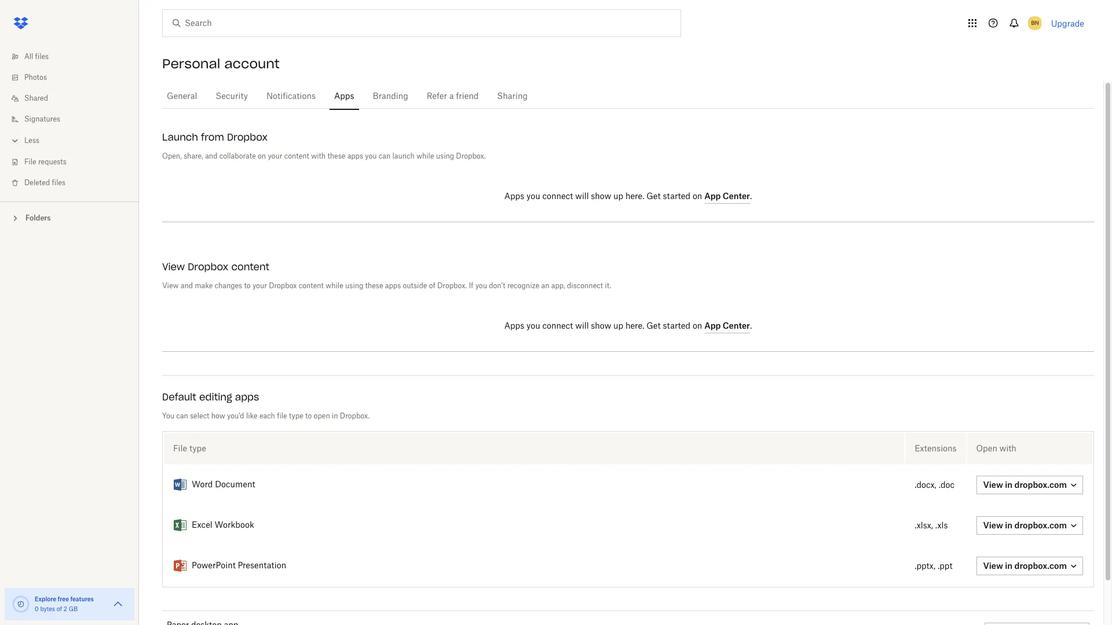Task type: locate. For each thing, give the bounding box(es) containing it.
deleted files
[[24, 180, 66, 187]]

0 vertical spatial app
[[704, 191, 721, 201]]

to
[[244, 283, 251, 290], [305, 413, 312, 420]]

template stateless image for excel workbook
[[173, 519, 187, 533]]

0 vertical spatial get
[[647, 193, 661, 201]]

1 vertical spatial dropbox.com
[[1015, 521, 1067, 531]]

launch
[[162, 131, 198, 143]]

1 center from the top
[[723, 191, 750, 201]]

like
[[246, 413, 258, 420]]

bn
[[1031, 19, 1039, 27]]

up for content
[[613, 323, 623, 331]]

2 . from the top
[[750, 323, 752, 331]]

file
[[24, 159, 36, 166], [173, 444, 187, 454]]

0 horizontal spatial to
[[244, 283, 251, 290]]

apps for view dropbox content
[[504, 323, 524, 331]]

0 vertical spatial connect
[[543, 193, 573, 201]]

view for powerpoint presentation
[[983, 561, 1003, 571]]

1 vertical spatial apps you connect will show up here. get started on app center .
[[504, 321, 752, 331]]

center
[[723, 191, 750, 201], [723, 321, 750, 331]]

0 horizontal spatial can
[[176, 413, 188, 420]]

of left 2
[[57, 607, 62, 613]]

file for file requests
[[24, 159, 36, 166]]

view in dropbox.com button
[[976, 517, 1083, 535]]

your right changes
[[253, 283, 267, 290]]

can right you
[[176, 413, 188, 420]]

file down less on the left of page
[[24, 159, 36, 166]]

template stateless image
[[173, 519, 187, 533], [173, 560, 187, 573]]

show for view dropbox content
[[591, 323, 611, 331]]

1 app from the top
[[704, 191, 721, 201]]

2 vertical spatial view in dropbox.com
[[983, 561, 1067, 571]]

1 horizontal spatial and
[[205, 153, 218, 160]]

1 app center link from the top
[[704, 191, 750, 204]]

document
[[215, 481, 255, 489]]

0 horizontal spatial your
[[253, 283, 267, 290]]

1 get from the top
[[647, 193, 661, 201]]

0 vertical spatial apps you connect will show up here. get started on app center .
[[504, 191, 752, 201]]

0 vertical spatial dropbox.com
[[1015, 480, 1067, 490]]

1 view in dropbox.com from the top
[[983, 480, 1067, 490]]

your for content
[[253, 283, 267, 290]]

each
[[259, 413, 275, 420]]

of inside explore free features 0 bytes of 2 gb
[[57, 607, 62, 613]]

1 horizontal spatial file
[[173, 444, 187, 454]]

features
[[70, 596, 94, 603]]

all files link
[[9, 46, 139, 67]]

file down you
[[173, 444, 187, 454]]

general tab
[[162, 83, 202, 111]]

1 vertical spatial on
[[693, 193, 702, 201]]

view in dropbox.com for .pptx, .ppt
[[983, 561, 1067, 571]]

app center link
[[704, 191, 750, 204], [704, 321, 750, 334]]

1 vertical spatial started
[[663, 323, 691, 331]]

2 here. from the top
[[626, 323, 644, 331]]

app
[[704, 191, 721, 201], [704, 321, 721, 331]]

1 vertical spatial dropbox.
[[437, 283, 467, 290]]

0 vertical spatial app center link
[[704, 191, 750, 204]]

bytes
[[40, 607, 55, 613]]

0 vertical spatial file
[[24, 159, 36, 166]]

in for .docx, .doc
[[1005, 480, 1013, 490]]

template stateless image left excel
[[173, 519, 187, 533]]

1 vertical spatial up
[[613, 323, 623, 331]]

1 vertical spatial file
[[173, 444, 187, 454]]

to right changes
[[244, 283, 251, 290]]

folders
[[25, 214, 51, 222]]

powerpoint presentation
[[192, 562, 286, 571]]

0 horizontal spatial with
[[311, 153, 326, 160]]

1 will from the top
[[575, 193, 589, 201]]

shared
[[24, 95, 48, 102]]

get for content
[[647, 323, 661, 331]]

quota usage element
[[12, 595, 30, 614]]

0 vertical spatial while
[[416, 153, 434, 160]]

file requests
[[24, 159, 66, 166]]

.
[[750, 193, 752, 201], [750, 323, 752, 331]]

can left the launch on the top left of page
[[379, 153, 391, 160]]

on for view dropbox content
[[693, 323, 702, 331]]

in
[[332, 413, 338, 420], [1005, 480, 1013, 490], [1005, 521, 1013, 531], [1005, 561, 1013, 571]]

files for all files
[[35, 53, 49, 60]]

0 vertical spatial show
[[591, 193, 611, 201]]

2 dropbox.com from the top
[[1015, 521, 1067, 531]]

signatures link
[[9, 109, 139, 130]]

how
[[211, 413, 225, 420]]

1 vertical spatial template stateless image
[[173, 560, 187, 573]]

presentation
[[238, 562, 286, 571]]

your
[[268, 153, 282, 160], [253, 283, 267, 290]]

1 horizontal spatial apps
[[347, 153, 363, 160]]

of
[[429, 283, 435, 290], [57, 607, 62, 613]]

0 vertical spatial content
[[284, 153, 309, 160]]

1 vertical spatial here.
[[626, 323, 644, 331]]

apps
[[334, 93, 354, 101], [504, 193, 524, 201], [504, 323, 524, 331]]

view inside popup button
[[983, 521, 1003, 531]]

1 vertical spatial show
[[591, 323, 611, 331]]

upgrade
[[1051, 18, 1084, 28]]

0 vertical spatial using
[[436, 153, 454, 160]]

signatures
[[24, 116, 60, 123]]

Search text field
[[185, 17, 657, 30]]

1 vertical spatial will
[[575, 323, 589, 331]]

type down select
[[189, 444, 206, 454]]

0 vertical spatial and
[[205, 153, 218, 160]]

0 vertical spatial these
[[328, 153, 345, 160]]

up for dropbox
[[613, 193, 623, 201]]

0 vertical spatial here.
[[626, 193, 644, 201]]

0 vertical spatial view in dropbox.com
[[983, 480, 1067, 490]]

collaborate
[[219, 153, 256, 160]]

2 view in dropbox.com button from the top
[[976, 557, 1083, 576]]

less
[[24, 137, 39, 144]]

2
[[64, 607, 67, 613]]

type
[[289, 413, 303, 420], [189, 444, 206, 454]]

0 vertical spatial files
[[35, 53, 49, 60]]

files right the 'deleted'
[[52, 180, 66, 187]]

1 view in dropbox.com button from the top
[[976, 476, 1083, 495]]

2 vertical spatial apps
[[504, 323, 524, 331]]

apps you connect will show up here. get started on app center . for launch from dropbox
[[504, 191, 752, 201]]

0 vertical spatial view in dropbox.com button
[[976, 476, 1083, 495]]

apps
[[347, 153, 363, 160], [385, 283, 401, 290], [235, 392, 259, 403]]

. for launch from dropbox
[[750, 193, 752, 201]]

view in dropbox.com button for .docx, .doc
[[976, 476, 1083, 495]]

1 vertical spatial view in dropbox.com button
[[976, 557, 1083, 576]]

files for deleted files
[[52, 180, 66, 187]]

dropbox.com for .xlsx, .xls
[[1015, 521, 1067, 531]]

view in dropbox.com button up view in dropbox.com popup button
[[976, 476, 1083, 495]]

2 app from the top
[[704, 321, 721, 331]]

view and make changes to your dropbox content while using these apps outside of dropbox. if you don't recognize an app, disconnect it.
[[162, 283, 611, 290]]

view
[[162, 261, 185, 273], [162, 283, 179, 290], [983, 480, 1003, 490], [983, 521, 1003, 531], [983, 561, 1003, 571]]

1 dropbox.com from the top
[[1015, 480, 1067, 490]]

on
[[258, 153, 266, 160], [693, 193, 702, 201], [693, 323, 702, 331]]

1 up from the top
[[613, 193, 623, 201]]

0 vertical spatial type
[[289, 413, 303, 420]]

up
[[613, 193, 623, 201], [613, 323, 623, 331]]

1 template stateless image from the top
[[173, 519, 187, 533]]

2 template stateless image from the top
[[173, 560, 187, 573]]

dropbox.com inside popup button
[[1015, 521, 1067, 531]]

using
[[436, 153, 454, 160], [345, 283, 363, 290]]

notifications tab
[[262, 83, 320, 111]]

0 horizontal spatial apps
[[235, 392, 259, 403]]

1 horizontal spatial can
[[379, 153, 391, 160]]

app for view dropbox content
[[704, 321, 721, 331]]

of right outside
[[429, 283, 435, 290]]

2 apps you connect will show up here. get started on app center . from the top
[[504, 321, 752, 331]]

2 vertical spatial apps
[[235, 392, 259, 403]]

started
[[663, 193, 691, 201], [663, 323, 691, 331]]

0 vertical spatial dropbox.
[[456, 153, 486, 160]]

1 vertical spatial while
[[326, 283, 343, 290]]

1 horizontal spatial to
[[305, 413, 312, 420]]

in inside popup button
[[1005, 521, 1013, 531]]

0 horizontal spatial file
[[24, 159, 36, 166]]

2 view in dropbox.com from the top
[[983, 521, 1067, 531]]

2 get from the top
[[647, 323, 661, 331]]

security
[[216, 93, 248, 101]]

1 vertical spatial files
[[52, 180, 66, 187]]

1 started from the top
[[663, 193, 691, 201]]

0 horizontal spatial files
[[35, 53, 49, 60]]

1 vertical spatial apps
[[504, 193, 524, 201]]

your for dropbox
[[268, 153, 282, 160]]

explore
[[35, 596, 56, 603]]

apps tab
[[330, 83, 359, 111]]

2 app center link from the top
[[704, 321, 750, 334]]

will for launch from dropbox
[[575, 193, 589, 201]]

1 vertical spatial app
[[704, 321, 721, 331]]

. for view dropbox content
[[750, 323, 752, 331]]

all
[[24, 53, 33, 60]]

type right file
[[289, 413, 303, 420]]

3 view in dropbox.com from the top
[[983, 561, 1067, 571]]

2 up from the top
[[613, 323, 623, 331]]

file for file type
[[173, 444, 187, 454]]

file
[[277, 413, 287, 420]]

1 horizontal spatial these
[[365, 283, 383, 290]]

0 vertical spatial center
[[723, 191, 750, 201]]

a
[[449, 93, 454, 101]]

tab list
[[162, 81, 1094, 111]]

0 vertical spatial apps
[[334, 93, 354, 101]]

list
[[0, 39, 139, 202]]

0 horizontal spatial using
[[345, 283, 363, 290]]

1 horizontal spatial with
[[1000, 444, 1017, 454]]

apps for launch from dropbox
[[504, 193, 524, 201]]

view in dropbox.com button for .pptx, .ppt
[[976, 557, 1083, 576]]

1 vertical spatial connect
[[543, 323, 573, 331]]

view dropbox content
[[162, 261, 269, 273]]

0 vertical spatial template stateless image
[[173, 519, 187, 533]]

apps left the launch on the top left of page
[[347, 153, 363, 160]]

dropbox up make
[[188, 261, 228, 273]]

0 vertical spatial will
[[575, 193, 589, 201]]

.xlsx,
[[915, 522, 933, 530]]

0 vertical spatial started
[[663, 193, 691, 201]]

get
[[647, 193, 661, 201], [647, 323, 661, 331]]

changes
[[215, 283, 242, 290]]

files right all
[[35, 53, 49, 60]]

dropbox.com for .pptx, .ppt
[[1015, 561, 1067, 571]]

tab list containing general
[[162, 81, 1094, 111]]

2 will from the top
[[575, 323, 589, 331]]

0 vertical spatial can
[[379, 153, 391, 160]]

.doc
[[939, 482, 955, 490]]

view in dropbox.com inside popup button
[[983, 521, 1067, 531]]

and right share,
[[205, 153, 218, 160]]

apps inside tab
[[334, 93, 354, 101]]

2 vertical spatial dropbox.com
[[1015, 561, 1067, 571]]

1 horizontal spatial while
[[416, 153, 434, 160]]

you
[[365, 153, 377, 160], [527, 193, 540, 201], [475, 283, 487, 290], [527, 323, 540, 331]]

content
[[284, 153, 309, 160], [231, 261, 269, 273], [299, 283, 324, 290]]

these
[[328, 153, 345, 160], [365, 283, 383, 290]]

dropbox up "collaborate"
[[227, 131, 268, 143]]

1 horizontal spatial your
[[268, 153, 282, 160]]

3 dropbox.com from the top
[[1015, 561, 1067, 571]]

0 vertical spatial up
[[613, 193, 623, 201]]

1 vertical spatial with
[[1000, 444, 1017, 454]]

2 vertical spatial on
[[693, 323, 702, 331]]

and
[[205, 153, 218, 160], [181, 283, 193, 290]]

view in dropbox.com
[[983, 480, 1067, 490], [983, 521, 1067, 531], [983, 561, 1067, 571]]

1 vertical spatial .
[[750, 323, 752, 331]]

1 connect from the top
[[543, 193, 573, 201]]

your right "collaborate"
[[268, 153, 282, 160]]

apps you connect will show up here. get started on app center .
[[504, 191, 752, 201], [504, 321, 752, 331]]

1 here. from the top
[[626, 193, 644, 201]]

0 vertical spatial of
[[429, 283, 435, 290]]

1 vertical spatial center
[[723, 321, 750, 331]]

1 vertical spatial can
[[176, 413, 188, 420]]

show
[[591, 193, 611, 201], [591, 323, 611, 331]]

1 . from the top
[[750, 193, 752, 201]]

1 apps you connect will show up here. get started on app center . from the top
[[504, 191, 752, 201]]

2 show from the top
[[591, 323, 611, 331]]

0 vertical spatial .
[[750, 193, 752, 201]]

1 horizontal spatial type
[[289, 413, 303, 420]]

in for .xlsx, .xls
[[1005, 521, 1013, 531]]

1 show from the top
[[591, 193, 611, 201]]

template stateless image left powerpoint
[[173, 560, 187, 573]]

2 connect from the top
[[543, 323, 573, 331]]

refer
[[427, 93, 447, 101]]

1 vertical spatial get
[[647, 323, 661, 331]]

1 vertical spatial your
[[253, 283, 267, 290]]

files
[[35, 53, 49, 60], [52, 180, 66, 187]]

dropbox.
[[456, 153, 486, 160], [437, 283, 467, 290], [340, 413, 370, 420]]

1 vertical spatial and
[[181, 283, 193, 290]]

view for excel workbook
[[983, 521, 1003, 531]]

1 horizontal spatial files
[[52, 180, 66, 187]]

from
[[201, 131, 224, 143]]

0 vertical spatial your
[[268, 153, 282, 160]]

dropbox right changes
[[269, 283, 297, 290]]

and left make
[[181, 283, 193, 290]]

2 horizontal spatial apps
[[385, 283, 401, 290]]

1 vertical spatial type
[[189, 444, 206, 454]]

apps left outside
[[385, 283, 401, 290]]

apps up like
[[235, 392, 259, 403]]

view in dropbox.com button down view in dropbox.com popup button
[[976, 557, 1083, 576]]

0 horizontal spatial these
[[328, 153, 345, 160]]

2 started from the top
[[663, 323, 691, 331]]

to left open in the bottom of the page
[[305, 413, 312, 420]]

0 horizontal spatial of
[[57, 607, 62, 613]]

an
[[541, 283, 549, 290]]

1 vertical spatial app center link
[[704, 321, 750, 334]]

2 center from the top
[[723, 321, 750, 331]]

1 horizontal spatial of
[[429, 283, 435, 290]]

will
[[575, 193, 589, 201], [575, 323, 589, 331]]



Task type: vqa. For each thing, say whether or not it's contained in the screenshot.
third row from the bottom of the page
no



Task type: describe. For each thing, give the bounding box(es) containing it.
excel workbook
[[192, 522, 254, 530]]

2 vertical spatial dropbox.
[[340, 413, 370, 420]]

.xls
[[935, 522, 948, 530]]

0 vertical spatial dropbox
[[227, 131, 268, 143]]

refer a friend tab
[[422, 83, 483, 111]]

apps you connect will show up here. get started on app center . for view dropbox content
[[504, 321, 752, 331]]

.pptx, .ppt
[[915, 563, 953, 571]]

1 vertical spatial using
[[345, 283, 363, 290]]

default editing apps
[[162, 392, 259, 403]]

all files
[[24, 53, 49, 60]]

explore free features 0 bytes of 2 gb
[[35, 596, 94, 613]]

you can select how you'd like each file type to open in dropbox.
[[162, 413, 370, 420]]

word document
[[192, 481, 255, 489]]

make
[[195, 283, 213, 290]]

sharing tab
[[493, 83, 532, 111]]

connect for view dropbox content
[[543, 323, 573, 331]]

on for launch from dropbox
[[693, 193, 702, 201]]

account
[[224, 56, 280, 72]]

1 vertical spatial to
[[305, 413, 312, 420]]

dropbox image
[[9, 12, 32, 35]]

notifications
[[266, 93, 316, 101]]

0 horizontal spatial while
[[326, 283, 343, 290]]

extensions
[[915, 444, 957, 454]]

excel
[[192, 522, 212, 530]]

template stateless image for powerpoint presentation
[[173, 560, 187, 573]]

don't
[[489, 283, 505, 290]]

0 vertical spatial on
[[258, 153, 266, 160]]

0 horizontal spatial and
[[181, 283, 193, 290]]

here. for view dropbox content
[[626, 323, 644, 331]]

upgrade link
[[1051, 18, 1084, 28]]

launch from dropbox
[[162, 131, 268, 143]]

0 vertical spatial apps
[[347, 153, 363, 160]]

it.
[[605, 283, 611, 290]]

will for view dropbox content
[[575, 323, 589, 331]]

view for word document
[[983, 480, 1003, 490]]

you
[[162, 413, 174, 420]]

open with
[[976, 444, 1017, 454]]

.docx,
[[915, 482, 937, 490]]

center for content
[[723, 321, 750, 331]]

get for dropbox
[[647, 193, 661, 201]]

photos
[[24, 74, 47, 81]]

show for launch from dropbox
[[591, 193, 611, 201]]

branding
[[373, 93, 408, 101]]

branding tab
[[368, 83, 413, 111]]

less image
[[9, 135, 21, 147]]

free
[[58, 596, 69, 603]]

bn button
[[1026, 14, 1044, 32]]

you'd
[[227, 413, 244, 420]]

personal account
[[162, 56, 280, 72]]

folders button
[[0, 209, 139, 226]]

recognize
[[507, 283, 539, 290]]

gb
[[69, 607, 78, 613]]

general
[[167, 93, 197, 101]]

if
[[469, 283, 473, 290]]

workbook
[[215, 522, 254, 530]]

deleted
[[24, 180, 50, 187]]

requests
[[38, 159, 66, 166]]

.pptx,
[[915, 563, 936, 571]]

.docx, .doc
[[915, 482, 955, 490]]

dropbox.com for .docx, .doc
[[1015, 480, 1067, 490]]

app center link for launch from dropbox
[[704, 191, 750, 204]]

1 vertical spatial content
[[231, 261, 269, 273]]

editing
[[199, 392, 232, 403]]

launch
[[392, 153, 415, 160]]

1 vertical spatial apps
[[385, 283, 401, 290]]

outside
[[403, 283, 427, 290]]

open
[[314, 413, 330, 420]]

open,
[[162, 153, 182, 160]]

select
[[190, 413, 209, 420]]

here. for launch from dropbox
[[626, 193, 644, 201]]

shared link
[[9, 88, 139, 109]]

default
[[162, 392, 196, 403]]

friend
[[456, 93, 479, 101]]

app,
[[551, 283, 565, 290]]

.ppt
[[938, 563, 953, 571]]

file type
[[173, 444, 206, 454]]

1 vertical spatial these
[[365, 283, 383, 290]]

open, share, and collaborate on your content with these apps you can launch while using dropbox.
[[162, 153, 486, 160]]

1 vertical spatial dropbox
[[188, 261, 228, 273]]

word
[[192, 481, 213, 489]]

in for .pptx, .ppt
[[1005, 561, 1013, 571]]

.xlsx, .xls
[[915, 522, 948, 530]]

app center link for view dropbox content
[[704, 321, 750, 334]]

list containing all files
[[0, 39, 139, 202]]

view in dropbox.com for .docx, .doc
[[983, 480, 1067, 490]]

open
[[976, 444, 997, 454]]

0
[[35, 607, 39, 613]]

security tab
[[211, 83, 253, 111]]

deleted files link
[[9, 173, 139, 193]]

0 vertical spatial with
[[311, 153, 326, 160]]

0 horizontal spatial type
[[189, 444, 206, 454]]

app for launch from dropbox
[[704, 191, 721, 201]]

2 vertical spatial dropbox
[[269, 283, 297, 290]]

started for view dropbox content
[[663, 323, 691, 331]]

share,
[[184, 153, 203, 160]]

0 vertical spatial to
[[244, 283, 251, 290]]

personal
[[162, 56, 220, 72]]

powerpoint
[[192, 562, 236, 571]]

file requests link
[[9, 152, 139, 173]]

center for dropbox
[[723, 191, 750, 201]]

1 horizontal spatial using
[[436, 153, 454, 160]]

connect for launch from dropbox
[[543, 193, 573, 201]]

photos link
[[9, 67, 139, 88]]

started for launch from dropbox
[[663, 193, 691, 201]]

view in dropbox.com for .xlsx, .xls
[[983, 521, 1067, 531]]

refer a friend
[[427, 93, 479, 101]]

2 vertical spatial content
[[299, 283, 324, 290]]

disconnect
[[567, 283, 603, 290]]

template stateless image
[[173, 478, 187, 492]]

sharing
[[497, 93, 528, 101]]



